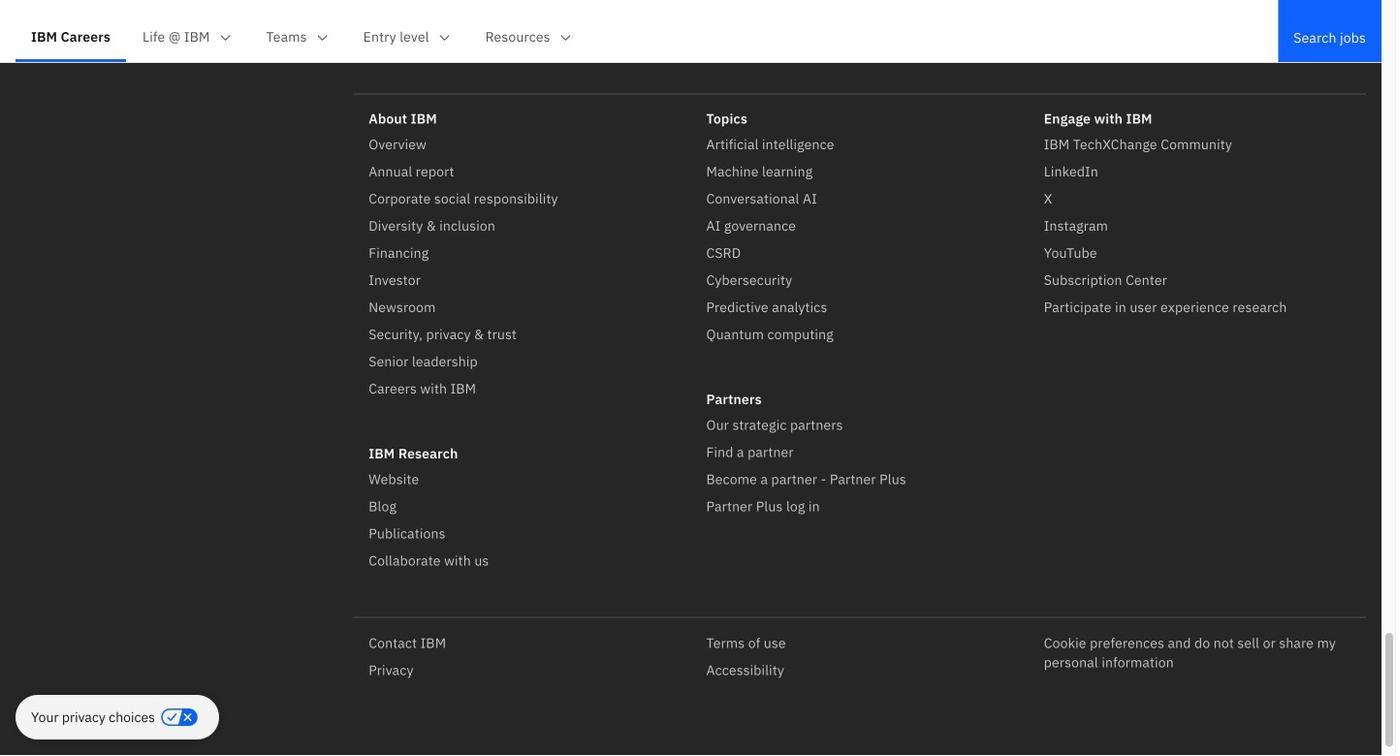 Task type: locate. For each thing, give the bounding box(es) containing it.
your privacy choices element
[[31, 707, 155, 728]]



